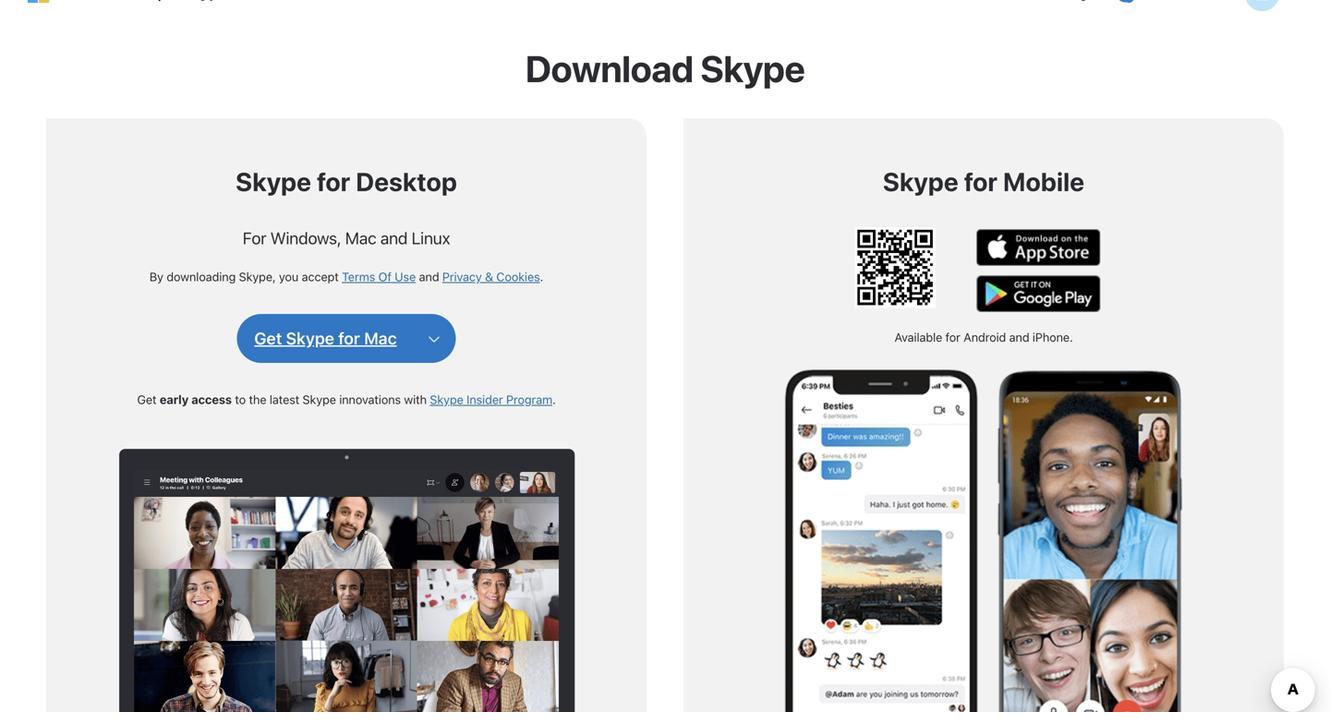 Task type: locate. For each thing, give the bounding box(es) containing it.
the
[[249, 393, 266, 407]]

privacy & cookies link
[[442, 270, 540, 284]]

1 vertical spatial mac
[[364, 328, 397, 348]]

by
[[150, 270, 163, 284]]

0 horizontal spatial get
[[137, 393, 157, 407]]

 link
[[1116, 0, 1135, 3]]

mac up terms
[[345, 228, 377, 248]]

and for available for android and iphone.
[[1010, 330, 1030, 344]]

. right insider
[[553, 393, 556, 407]]

0 vertical spatial get
[[254, 328, 282, 348]]

terms of use link
[[342, 270, 416, 284]]

and left iphone.
[[1010, 330, 1030, 344]]

. for privacy & cookies
[[540, 270, 544, 284]]

&
[[485, 270, 493, 284]]

for up for windows, mac and linux on the top left of page
[[317, 166, 350, 197]]

for
[[317, 166, 350, 197], [964, 166, 998, 197], [338, 328, 360, 348], [946, 330, 961, 344]]

and right use
[[419, 270, 439, 284]]

and left linux
[[381, 228, 408, 248]]

get for get skype for mac
[[254, 328, 282, 348]]

get for get early access to the latest skype innovations with skype insider program .
[[137, 393, 157, 407]]

for left android
[[946, 330, 961, 344]]

program
[[506, 393, 553, 407]]

download on the appstore image
[[977, 229, 1101, 266]]

skype
[[701, 47, 805, 90], [236, 166, 311, 197], [883, 166, 959, 197], [286, 328, 334, 348], [303, 393, 336, 407], [430, 393, 464, 407]]

use
[[395, 270, 416, 284]]

1 vertical spatial .
[[553, 393, 556, 407]]

get up the
[[254, 328, 282, 348]]

skype for mobile
[[883, 166, 1085, 197]]

innovations
[[339, 393, 401, 407]]

0 vertical spatial .
[[540, 270, 544, 284]]

1 horizontal spatial and
[[419, 270, 439, 284]]

download skype through qr code image
[[855, 227, 936, 308]]

for left mobile at the top of page
[[964, 166, 998, 197]]

0 vertical spatial and
[[381, 228, 408, 248]]

. right &
[[540, 270, 544, 284]]

and
[[381, 228, 408, 248], [419, 270, 439, 284], [1010, 330, 1030, 344]]

0 horizontal spatial .
[[540, 270, 544, 284]]

menu bar
[[28, 0, 1303, 66]]

2 vertical spatial and
[[1010, 330, 1030, 344]]

for for available for android and iphone.
[[946, 330, 961, 344]]

1 vertical spatial get
[[137, 393, 157, 407]]

skype insider program link
[[430, 393, 553, 407]]

get skype for mac
[[254, 328, 397, 348]]

.
[[540, 270, 544, 284], [553, 393, 556, 407]]

get left "early"
[[137, 393, 157, 407]]

get skype for mac link
[[254, 328, 397, 350]]

cookies
[[497, 270, 540, 284]]

2 horizontal spatial and
[[1010, 330, 1030, 344]]

windows,
[[271, 228, 341, 248]]

skype,
[[239, 270, 276, 284]]

0 horizontal spatial and
[[381, 228, 408, 248]]

1 horizontal spatial .
[[553, 393, 556, 407]]

0 vertical spatial mac
[[345, 228, 377, 248]]

available for android and iphone.
[[895, 330, 1073, 344]]

with
[[404, 393, 427, 407]]

1 horizontal spatial get
[[254, 328, 282, 348]]

mac
[[345, 228, 377, 248], [364, 328, 397, 348]]

get
[[254, 328, 282, 348], [137, 393, 157, 407]]

mac down terms of use link
[[364, 328, 397, 348]]



Task type: describe. For each thing, give the bounding box(es) containing it.
latest
[[270, 393, 299, 407]]

download skype
[[525, 47, 805, 90]]

privacy
[[442, 270, 482, 284]]

available
[[895, 330, 943, 344]]

skype for desktop
[[236, 166, 457, 197]]

by downloading skype, you accept terms of use and privacy & cookies .
[[150, 270, 544, 284]]

for windows, mac and linux
[[243, 228, 450, 248]]

microsoft image
[[28, 0, 128, 3]]

terms
[[342, 270, 375, 284]]

access
[[191, 393, 232, 407]]

downloading
[[167, 270, 236, 284]]

to
[[235, 393, 246, 407]]

early
[[160, 393, 189, 407]]

for
[[243, 228, 266, 248]]

iphone.
[[1033, 330, 1073, 344]]

insider
[[467, 393, 503, 407]]

desktop
[[356, 166, 457, 197]]

skype on mobile device image
[[785, 364, 1183, 712]]

for up get early access to the latest skype innovations with skype insider program .
[[338, 328, 360, 348]]

get it on google play image
[[977, 275, 1101, 312]]

download
[[525, 47, 694, 90]]

linux
[[412, 228, 450, 248]]

you
[[279, 270, 299, 284]]

mobile
[[1003, 166, 1085, 197]]

for for skype for mobile
[[964, 166, 998, 197]]

1 vertical spatial and
[[419, 270, 439, 284]]

skype inside get skype for mac link
[[286, 328, 334, 348]]

android
[[964, 330, 1006, 344]]

mac inside get skype for mac link
[[364, 328, 397, 348]]

get early access to the latest skype innovations with skype insider program .
[[137, 393, 556, 407]]

and for for windows, mac and linux
[[381, 228, 408, 248]]

. for skype insider program
[[553, 393, 556, 407]]

of
[[378, 270, 392, 284]]

for for skype for desktop
[[317, 166, 350, 197]]

accept
[[302, 270, 339, 284]]



Task type: vqa. For each thing, say whether or not it's contained in the screenshot.
Privacy & Cookies .
yes



